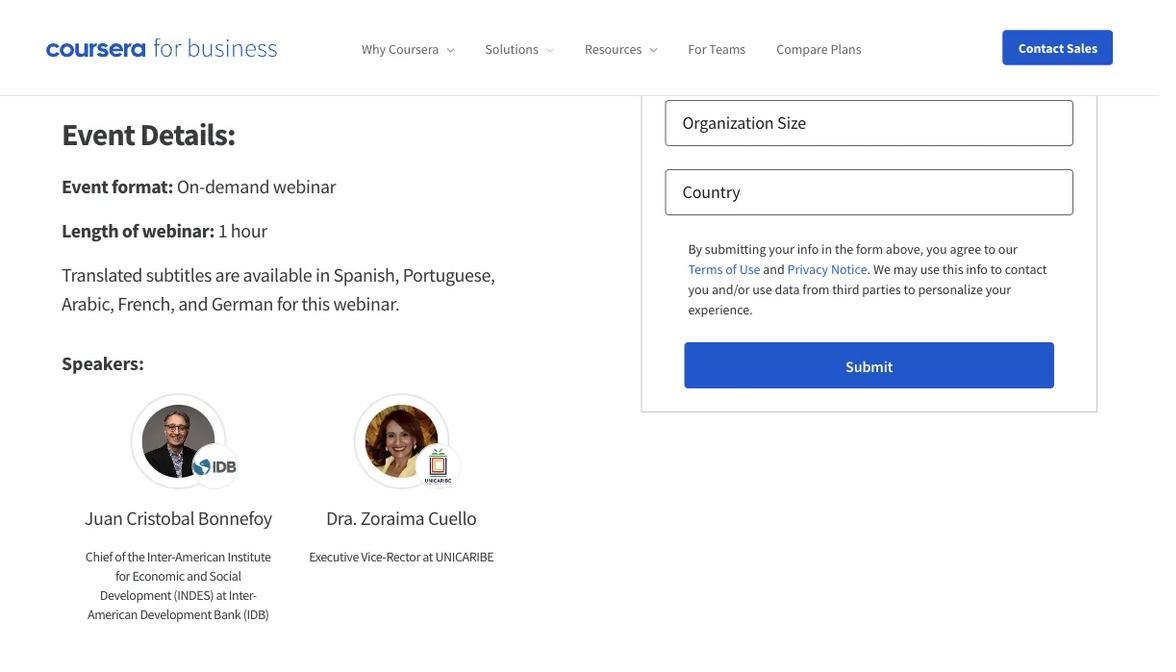 Task type: vqa. For each thing, say whether or not it's contained in the screenshot.
the hide info about module content dropdown button
no



Task type: describe. For each thing, give the bounding box(es) containing it.
your inside by submitting your info in the form above, you agree to our terms of use and privacy notice
[[769, 240, 794, 257]]

. we
[[867, 260, 891, 278]]

bank
[[214, 606, 241, 623]]

details:
[[140, 114, 235, 153]]

at inside "chief of the inter-american institute for economic and social development (indes) at inter- american development bank (idb)"
[[216, 587, 226, 604]]

country
[[683, 181, 740, 203]]

development
[[302, 73, 405, 97]]

this inside '. we may use this info to contact you and/or use data from third parties to personalize your experience.'
[[943, 260, 963, 278]]

phone number
[[683, 43, 791, 64]]

contact sales
[[1018, 39, 1098, 56]]

by
[[688, 240, 702, 257]]

third
[[832, 280, 859, 298]]

event for event format: on-demand webinar
[[62, 175, 108, 199]]

(indes)
[[173, 587, 214, 604]]

together
[[100, 73, 166, 97]]

bonnefoy
[[198, 506, 272, 531]]

and inside "chief of the inter-american institute for economic and social development (indes) at inter- american development bank (idb)"
[[187, 568, 207, 585]]

solutions link
[[485, 41, 554, 58]]

contact
[[1018, 39, 1064, 56]]

why coursera
[[362, 41, 439, 58]]

contact sales button
[[1003, 30, 1113, 65]]

and inside how public- and private-sector leaders are partnering together to prioritize skills development
[[196, 44, 225, 68]]

this inside translated subtitles are available in spanish, portuguese, arabic, french, and german for this webinar.
[[302, 292, 330, 316]]

public-
[[139, 44, 192, 68]]

demand
[[205, 175, 270, 199]]

submit
[[846, 357, 893, 376]]

0 vertical spatial development
[[100, 587, 171, 604]]

how
[[100, 44, 136, 68]]

webinar
[[273, 175, 336, 199]]

0 horizontal spatial inter-
[[147, 548, 175, 566]]

executive
[[309, 548, 359, 566]]

by submitting your info in the form above, you agree to our terms of use and privacy notice
[[688, 240, 1020, 278]]

prioritize
[[188, 73, 257, 97]]

terms of use link
[[688, 259, 760, 279]]

social
[[209, 568, 241, 585]]

agree to
[[950, 240, 996, 257]]

executive vice-rector at unicaribe
[[309, 548, 494, 566]]

on-
[[177, 175, 205, 199]]

contact
[[1005, 260, 1047, 278]]

1 horizontal spatial inter-
[[229, 587, 257, 604]]

dra. zoraima cuello
[[326, 506, 477, 531]]

private-
[[229, 44, 288, 68]]

spanish,
[[333, 263, 399, 287]]

1 horizontal spatial american
[[175, 548, 225, 566]]

hour
[[231, 219, 267, 243]]

resources
[[585, 41, 642, 58]]

translated
[[62, 263, 142, 287]]

coursera
[[389, 41, 439, 58]]

format:
[[112, 175, 173, 199]]

may
[[893, 260, 918, 278]]

leaders
[[338, 44, 395, 68]]

institute
[[227, 548, 271, 566]]

french,
[[118, 292, 175, 316]]

and/or
[[712, 280, 750, 298]]

1 vertical spatial use
[[752, 280, 772, 298]]

for inside translated subtitles are available in spanish, portuguese, arabic, french, and german for this webinar.
[[277, 292, 298, 316]]

the inside by submitting your info in the form above, you agree to our terms of use and privacy notice
[[835, 240, 854, 257]]

event details:
[[62, 114, 235, 153]]

phone
[[683, 43, 729, 64]]

privacy notice
[[787, 260, 867, 278]]

economic
[[132, 568, 184, 585]]

juan
[[84, 506, 123, 531]]

unicaribe
[[435, 548, 494, 566]]

info inside by submitting your info in the form above, you agree to our terms of use and privacy notice
[[797, 240, 819, 257]]

1 horizontal spatial to
[[904, 280, 915, 298]]

vice-
[[361, 548, 386, 566]]

privacy notice link
[[787, 259, 867, 279]]

arabic,
[[62, 292, 114, 316]]

sector
[[288, 44, 335, 68]]

above,
[[886, 240, 924, 257]]

for teams link
[[688, 41, 746, 58]]

webinar:
[[142, 219, 215, 243]]

in for spanish,
[[315, 263, 330, 287]]

are inside how public- and private-sector leaders are partnering together to prioritize skills development
[[398, 44, 423, 68]]

solutions
[[485, 41, 539, 58]]

in for the
[[822, 240, 832, 257]]

available
[[243, 263, 312, 287]]

personalize
[[918, 280, 983, 298]]

chief of the inter-american institute for economic and social development (indes) at inter- american development bank (idb)
[[85, 548, 271, 623]]

length of webinar: 1 hour
[[62, 219, 267, 243]]



Task type: locate. For each thing, give the bounding box(es) containing it.
. we may use this info to contact you and/or use data from third parties to personalize your experience.
[[688, 260, 1047, 318]]

0 vertical spatial to
[[169, 73, 185, 97]]

info
[[797, 240, 819, 257], [966, 260, 988, 278]]

of for the
[[115, 548, 125, 566]]

1 horizontal spatial your
[[986, 280, 1011, 298]]

german
[[211, 292, 273, 316]]

2 horizontal spatial to
[[991, 260, 1002, 278]]

0 vertical spatial your
[[769, 240, 794, 257]]

webinar.
[[333, 292, 399, 316]]

are
[[398, 44, 423, 68], [215, 263, 240, 287]]

the up economic
[[127, 548, 145, 566]]

event for event details:
[[62, 114, 135, 153]]

1 horizontal spatial in
[[822, 240, 832, 257]]

1 vertical spatial info
[[966, 260, 988, 278]]

data
[[775, 280, 800, 298]]

american up social
[[175, 548, 225, 566]]

cristobal
[[126, 506, 195, 531]]

inter- up (idb)
[[229, 587, 257, 604]]

in left spanish,
[[315, 263, 330, 287]]

zoraima
[[360, 506, 424, 531]]

your down contact
[[986, 280, 1011, 298]]

the inside "chief of the inter-american institute for economic and social development (indes) at inter- american development bank (idb)"
[[127, 548, 145, 566]]

0 vertical spatial for
[[277, 292, 298, 316]]

1 horizontal spatial are
[[398, 44, 423, 68]]

rector
[[386, 548, 420, 566]]

compare plans link
[[776, 41, 861, 58]]

0 vertical spatial are
[[398, 44, 423, 68]]

are inside translated subtitles are available in spanish, portuguese, arabic, french, and german for this webinar.
[[215, 263, 240, 287]]

0 vertical spatial inter-
[[147, 548, 175, 566]]

at right rector at bottom left
[[423, 548, 433, 566]]

cuello
[[428, 506, 477, 531]]

for left economic
[[115, 568, 130, 585]]

0 horizontal spatial this
[[302, 292, 330, 316]]

1 vertical spatial event
[[62, 175, 108, 199]]

in inside translated subtitles are available in spanish, portuguese, arabic, french, and german for this webinar.
[[315, 263, 330, 287]]

in inside by submitting your info in the form above, you agree to our terms of use and privacy notice
[[822, 240, 832, 257]]

1 vertical spatial for
[[115, 568, 130, 585]]

of right length
[[122, 219, 138, 243]]

for teams
[[688, 41, 746, 58]]

experience.
[[688, 301, 753, 318]]

of for webinar:
[[122, 219, 138, 243]]

0 vertical spatial event
[[62, 114, 135, 153]]

inter-
[[147, 548, 175, 566], [229, 587, 257, 604]]

0 vertical spatial american
[[175, 548, 225, 566]]

event up length
[[62, 175, 108, 199]]

1 event from the top
[[62, 114, 135, 153]]

chief
[[85, 548, 112, 566]]

for
[[688, 41, 707, 58]]

0 horizontal spatial your
[[769, 240, 794, 257]]

0 horizontal spatial to
[[169, 73, 185, 97]]

you down terms of
[[688, 280, 709, 298]]

0 horizontal spatial you
[[688, 280, 709, 298]]

number
[[732, 43, 791, 64]]

1 vertical spatial this
[[302, 292, 330, 316]]

0 vertical spatial at
[[423, 548, 433, 566]]

0 vertical spatial use
[[920, 260, 940, 278]]

from
[[803, 280, 830, 298]]

0 horizontal spatial the
[[127, 548, 145, 566]]

use down use
[[752, 280, 772, 298]]

size
[[777, 112, 806, 134]]

event down together
[[62, 114, 135, 153]]

you right above, in the top right of the page
[[926, 240, 947, 257]]

and down subtitles
[[178, 292, 208, 316]]

(idb)
[[243, 606, 269, 623]]

development down (indes)
[[140, 606, 211, 623]]

and inside translated subtitles are available in spanish, portuguese, arabic, french, and german for this webinar.
[[178, 292, 208, 316]]

to down may
[[904, 280, 915, 298]]

1 horizontal spatial this
[[943, 260, 963, 278]]

form
[[856, 240, 883, 257]]

for
[[277, 292, 298, 316], [115, 568, 130, 585]]

use right may
[[920, 260, 940, 278]]

0 horizontal spatial use
[[752, 280, 772, 298]]

translated subtitles are available in spanish, portuguese, arabic, french, and german for this webinar.
[[62, 263, 495, 316]]

in
[[822, 240, 832, 257], [315, 263, 330, 287]]

american down chief
[[87, 606, 138, 623]]

length
[[62, 219, 119, 243]]

0 horizontal spatial are
[[215, 263, 240, 287]]

you inside '. we may use this info to contact you and/or use data from third parties to personalize your experience.'
[[688, 280, 709, 298]]

this
[[943, 260, 963, 278], [302, 292, 330, 316]]

juan cristobal bonnefoy
[[84, 506, 272, 531]]

0 vertical spatial you
[[926, 240, 947, 257]]

submitting
[[705, 240, 766, 257]]

use
[[739, 260, 760, 278]]

compare
[[776, 41, 828, 58]]

1 horizontal spatial the
[[835, 240, 854, 257]]

skills
[[261, 73, 299, 97]]

1 vertical spatial of
[[115, 548, 125, 566]]

info up privacy notice
[[797, 240, 819, 257]]

coursera for business image
[[46, 38, 277, 57]]

the
[[835, 240, 854, 257], [127, 548, 145, 566]]

at
[[423, 548, 433, 566], [216, 587, 226, 604]]

are up german at the top left
[[215, 263, 240, 287]]

how public- and private-sector leaders are partnering together to prioritize skills development
[[100, 44, 507, 97]]

this up personalize
[[943, 260, 963, 278]]

parties
[[862, 280, 901, 298]]

inter- up economic
[[147, 548, 175, 566]]

1 vertical spatial you
[[688, 280, 709, 298]]

this down available
[[302, 292, 330, 316]]

1 vertical spatial are
[[215, 263, 240, 287]]

1 horizontal spatial for
[[277, 292, 298, 316]]

in up privacy notice link
[[822, 240, 832, 257]]

why coursera link
[[362, 41, 454, 58]]

info down agree to
[[966, 260, 988, 278]]

0 vertical spatial this
[[943, 260, 963, 278]]

for inside "chief of the inter-american institute for economic and social development (indes) at inter- american development bank (idb)"
[[115, 568, 130, 585]]

portuguese,
[[403, 263, 495, 287]]

use
[[920, 260, 940, 278], [752, 280, 772, 298]]

of
[[122, 219, 138, 243], [115, 548, 125, 566]]

1 vertical spatial inter-
[[229, 587, 257, 604]]

and
[[196, 44, 225, 68], [763, 260, 785, 278], [178, 292, 208, 316], [187, 568, 207, 585]]

1 vertical spatial american
[[87, 606, 138, 623]]

0 horizontal spatial in
[[315, 263, 330, 287]]

Phone Number telephone field
[[665, 31, 1074, 77]]

and up prioritize
[[196, 44, 225, 68]]

your inside '. we may use this info to contact you and/or use data from third parties to personalize your experience.'
[[986, 280, 1011, 298]]

development down economic
[[100, 587, 171, 604]]

dra.
[[326, 506, 357, 531]]

event format: on-demand webinar
[[62, 175, 336, 199]]

info inside '. we may use this info to contact you and/or use data from third parties to personalize your experience.'
[[966, 260, 988, 278]]

at down social
[[216, 587, 226, 604]]

of inside "chief of the inter-american institute for economic and social development (indes) at inter- american development bank (idb)"
[[115, 548, 125, 566]]

why
[[362, 41, 386, 58]]

to
[[169, 73, 185, 97], [991, 260, 1002, 278], [904, 280, 915, 298]]

0 vertical spatial in
[[822, 240, 832, 257]]

your
[[769, 240, 794, 257], [986, 280, 1011, 298]]

sales
[[1067, 39, 1098, 56]]

our
[[998, 240, 1018, 257]]

for down available
[[277, 292, 298, 316]]

the left form at right
[[835, 240, 854, 257]]

your up data
[[769, 240, 794, 257]]

you inside by submitting your info in the form above, you agree to our terms of use and privacy notice
[[926, 240, 947, 257]]

1 vertical spatial development
[[140, 606, 211, 623]]

partnering
[[426, 44, 507, 68]]

0 vertical spatial the
[[835, 240, 854, 257]]

organization
[[683, 112, 774, 134]]

1 vertical spatial your
[[986, 280, 1011, 298]]

0 horizontal spatial info
[[797, 240, 819, 257]]

of right chief
[[115, 548, 125, 566]]

speakers:
[[62, 352, 144, 376]]

terms of
[[688, 260, 737, 278]]

1 vertical spatial in
[[315, 263, 330, 287]]

1
[[218, 219, 227, 243]]

0 horizontal spatial american
[[87, 606, 138, 623]]

0 horizontal spatial for
[[115, 568, 130, 585]]

1 horizontal spatial use
[[920, 260, 940, 278]]

subtitles
[[146, 263, 212, 287]]

2 vertical spatial to
[[904, 280, 915, 298]]

american
[[175, 548, 225, 566], [87, 606, 138, 623]]

1 horizontal spatial you
[[926, 240, 947, 257]]

2 event from the top
[[62, 175, 108, 199]]

compare plans
[[776, 41, 861, 58]]

you
[[926, 240, 947, 257], [688, 280, 709, 298]]

1 vertical spatial at
[[216, 587, 226, 604]]

and up (indes)
[[187, 568, 207, 585]]

resources link
[[585, 41, 657, 58]]

0 vertical spatial info
[[797, 240, 819, 257]]

are right why at top
[[398, 44, 423, 68]]

event
[[62, 114, 135, 153], [62, 175, 108, 199]]

1 vertical spatial to
[[991, 260, 1002, 278]]

to down public-
[[169, 73, 185, 97]]

submit button
[[684, 342, 1054, 389]]

1 horizontal spatial info
[[966, 260, 988, 278]]

0 horizontal spatial at
[[216, 587, 226, 604]]

teams
[[709, 41, 746, 58]]

1 horizontal spatial at
[[423, 548, 433, 566]]

and right use
[[763, 260, 785, 278]]

plans
[[831, 41, 861, 58]]

and inside by submitting your info in the form above, you agree to our terms of use and privacy notice
[[763, 260, 785, 278]]

to inside how public- and private-sector leaders are partnering together to prioritize skills development
[[169, 73, 185, 97]]

1 vertical spatial the
[[127, 548, 145, 566]]

organization size
[[683, 112, 806, 134]]

0 vertical spatial of
[[122, 219, 138, 243]]

to down our
[[991, 260, 1002, 278]]



